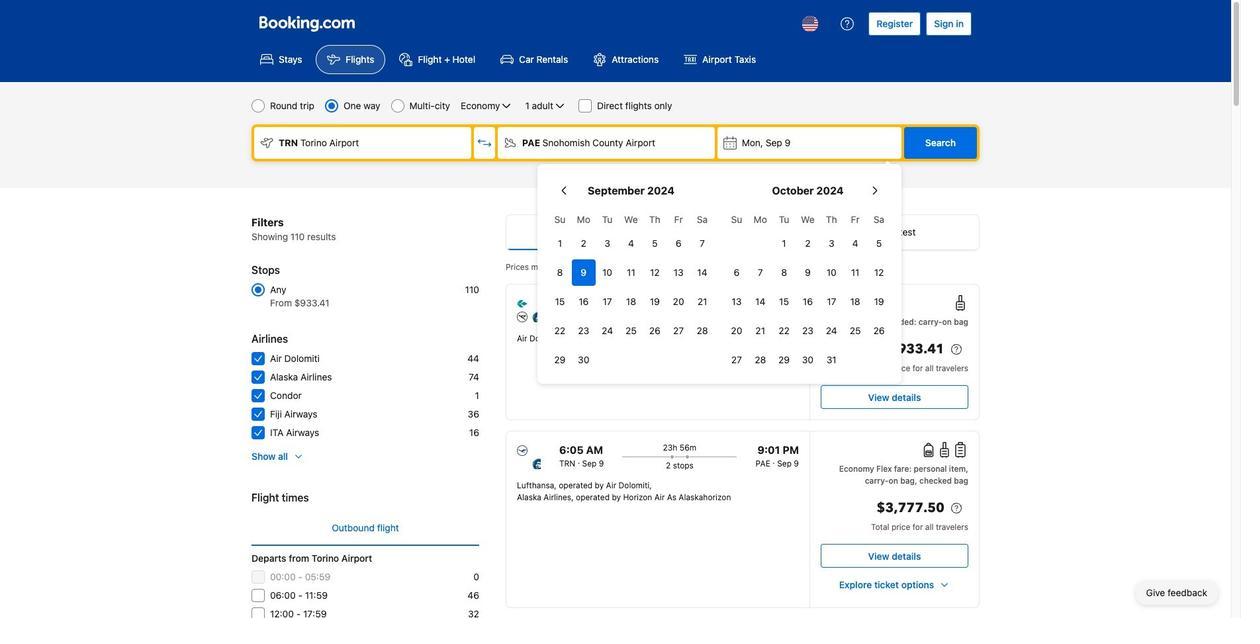 Task type: locate. For each thing, give the bounding box(es) containing it.
12 September 2024 checkbox
[[643, 260, 667, 286]]

7 September 2024 checkbox
[[691, 230, 715, 257]]

27 September 2024 checkbox
[[667, 318, 691, 344]]

9 September 2024 checkbox
[[572, 260, 596, 286]]

13 October 2024 checkbox
[[725, 289, 749, 315]]

24 October 2024 checkbox
[[820, 318, 844, 344]]

8 September 2024 checkbox
[[548, 260, 572, 286]]

15 September 2024 checkbox
[[548, 289, 572, 315]]

$933.41 region
[[821, 339, 969, 363]]

31 October 2024 checkbox
[[820, 347, 844, 374]]

19 October 2024 checkbox
[[868, 289, 891, 315]]

14 October 2024 checkbox
[[749, 289, 773, 315]]

26 October 2024 checkbox
[[868, 318, 891, 344]]

16 September 2024 checkbox
[[572, 289, 596, 315]]

5 October 2024 checkbox
[[868, 230, 891, 257]]

14 September 2024 checkbox
[[691, 260, 715, 286]]

21 October 2024 checkbox
[[749, 318, 773, 344]]

25 September 2024 checkbox
[[620, 318, 643, 344]]

5 September 2024 checkbox
[[643, 230, 667, 257]]

9 October 2024 checkbox
[[796, 260, 820, 286]]

0 horizontal spatial grid
[[548, 207, 715, 374]]

13 September 2024 checkbox
[[667, 260, 691, 286]]

2 grid from the left
[[725, 207, 891, 374]]

28 September 2024 checkbox
[[691, 318, 715, 344]]

4 September 2024 checkbox
[[620, 230, 643, 257]]

booking.com logo image
[[260, 16, 355, 31], [260, 16, 355, 31]]

2 October 2024 checkbox
[[796, 230, 820, 257]]

$3,777.50 region
[[821, 498, 969, 522]]

29 October 2024 checkbox
[[773, 347, 796, 374]]

grid
[[548, 207, 715, 374], [725, 207, 891, 374]]

30 September 2024 checkbox
[[572, 347, 596, 374]]

1 grid from the left
[[548, 207, 715, 374]]

cell
[[572, 257, 596, 286]]

tab list
[[507, 215, 980, 251]]

6 October 2024 checkbox
[[725, 260, 749, 286]]

22 September 2024 checkbox
[[548, 318, 572, 344]]

6 September 2024 checkbox
[[667, 230, 691, 257]]

1 horizontal spatial grid
[[725, 207, 891, 374]]

17 September 2024 checkbox
[[596, 289, 620, 315]]

15 October 2024 checkbox
[[773, 289, 796, 315]]

8 October 2024 checkbox
[[773, 260, 796, 286]]

4 October 2024 checkbox
[[844, 230, 868, 257]]

12 October 2024 checkbox
[[868, 260, 891, 286]]

19 September 2024 checkbox
[[643, 289, 667, 315]]

22 October 2024 checkbox
[[773, 318, 796, 344]]



Task type: vqa. For each thing, say whether or not it's contained in the screenshot.
3H 07M
no



Task type: describe. For each thing, give the bounding box(es) containing it.
29 September 2024 checkbox
[[548, 347, 572, 374]]

16 October 2024 checkbox
[[796, 289, 820, 315]]

30 October 2024 checkbox
[[796, 347, 820, 374]]

24 September 2024 checkbox
[[596, 318, 620, 344]]

11 October 2024 checkbox
[[844, 260, 868, 286]]

1 October 2024 checkbox
[[773, 230, 796, 257]]

23 October 2024 checkbox
[[796, 318, 820, 344]]

3 September 2024 checkbox
[[596, 230, 620, 257]]

10 October 2024 checkbox
[[820, 260, 844, 286]]

17 October 2024 checkbox
[[820, 289, 844, 315]]

18 September 2024 checkbox
[[620, 289, 643, 315]]

2 September 2024 checkbox
[[572, 230, 596, 257]]

3 October 2024 checkbox
[[820, 230, 844, 257]]

1 September 2024 checkbox
[[548, 230, 572, 257]]

11 September 2024 checkbox
[[620, 260, 643, 286]]

25 October 2024 checkbox
[[844, 318, 868, 344]]

20 September 2024 checkbox
[[667, 289, 691, 315]]

cell inside grid
[[572, 257, 596, 286]]

10 September 2024 checkbox
[[596, 260, 620, 286]]

21 September 2024 checkbox
[[691, 289, 715, 315]]

26 September 2024 checkbox
[[643, 318, 667, 344]]

18 October 2024 checkbox
[[844, 289, 868, 315]]

27 October 2024 checkbox
[[725, 347, 749, 374]]

28 October 2024 checkbox
[[749, 347, 773, 374]]

7 October 2024 checkbox
[[749, 260, 773, 286]]

20 October 2024 checkbox
[[725, 318, 749, 344]]

23 September 2024 checkbox
[[572, 318, 596, 344]]



